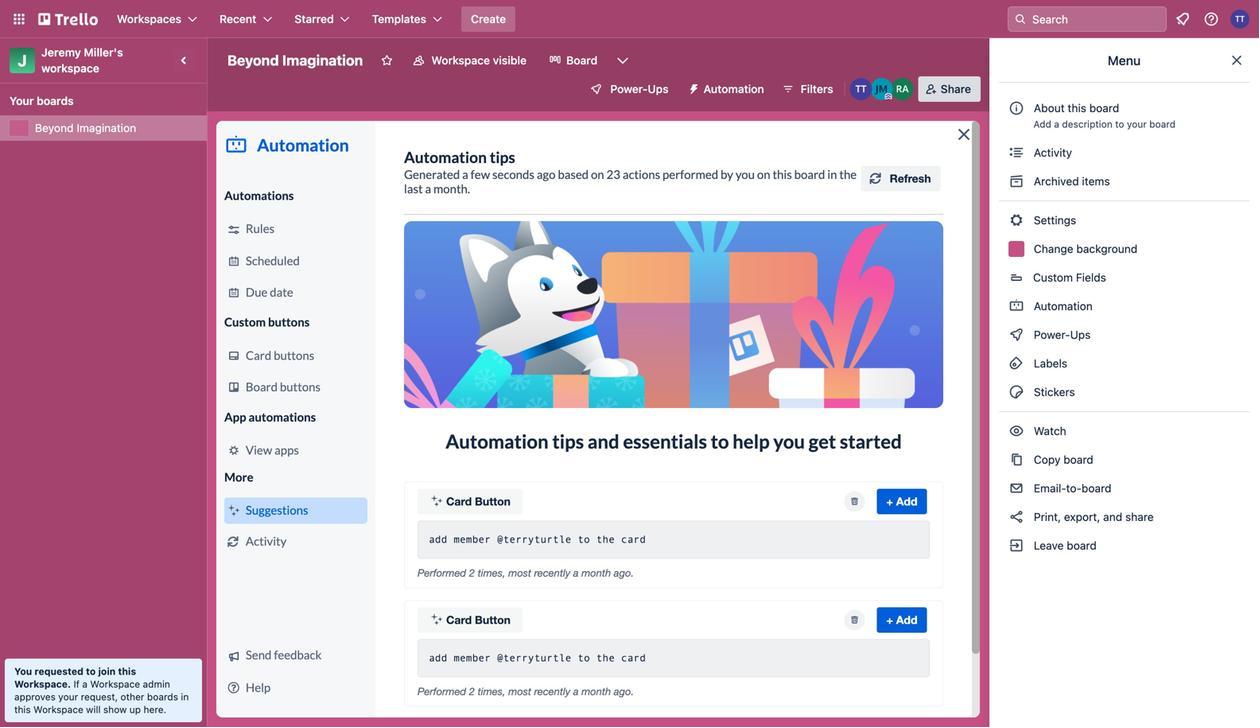 Task type: locate. For each thing, give the bounding box(es) containing it.
0 vertical spatial beyond imagination
[[228, 52, 363, 69]]

0 notifications image
[[1174, 10, 1193, 29]]

about
[[1034, 101, 1065, 115]]

jeremy
[[41, 46, 81, 59]]

0 vertical spatial this
[[1068, 101, 1087, 115]]

visible
[[493, 54, 527, 67]]

0 horizontal spatial boards
[[37, 94, 74, 107]]

print, export, and share link
[[1000, 505, 1250, 530]]

0 horizontal spatial your
[[58, 692, 78, 703]]

to left join
[[86, 666, 96, 677]]

workspaces button
[[107, 6, 207, 32]]

to
[[1116, 119, 1125, 130], [86, 666, 96, 677]]

sm image
[[1009, 145, 1025, 161], [1009, 173, 1025, 189], [1009, 212, 1025, 228], [1009, 298, 1025, 314], [1009, 327, 1025, 343], [1009, 356, 1025, 372], [1009, 384, 1025, 400], [1009, 452, 1025, 468], [1009, 509, 1025, 525], [1009, 538, 1025, 554]]

sm image left email-
[[1009, 481, 1025, 497]]

1 horizontal spatial ups
[[1071, 328, 1091, 341]]

2 vertical spatial this
[[14, 704, 31, 715]]

will
[[86, 704, 101, 715]]

sm image for watch
[[1009, 423, 1025, 439]]

1 horizontal spatial imagination
[[282, 52, 363, 69]]

beyond down your boards
[[35, 121, 74, 135]]

sm image inside settings 'link'
[[1009, 212, 1025, 228]]

1 horizontal spatial to
[[1116, 119, 1125, 130]]

4 sm image from the top
[[1009, 298, 1025, 314]]

star or unstar board image
[[381, 54, 393, 67]]

1 vertical spatial a
[[82, 679, 88, 690]]

this up description
[[1068, 101, 1087, 115]]

0 vertical spatial sm image
[[682, 76, 704, 99]]

1 vertical spatial beyond imagination
[[35, 121, 136, 135]]

0 vertical spatial your
[[1128, 119, 1147, 130]]

1 vertical spatial imagination
[[77, 121, 136, 135]]

leave
[[1034, 539, 1064, 552]]

this inside if a workspace admin approves your request, other boards in this workspace will show up here.
[[14, 704, 31, 715]]

export,
[[1065, 511, 1101, 524]]

power-ups up 'labels'
[[1031, 328, 1094, 341]]

1 vertical spatial boards
[[147, 692, 178, 703]]

0 vertical spatial a
[[1055, 119, 1060, 130]]

beyond imagination down starred
[[228, 52, 363, 69]]

1 vertical spatial sm image
[[1009, 423, 1025, 439]]

board
[[1090, 101, 1120, 115], [1150, 119, 1176, 130], [1064, 453, 1094, 466], [1082, 482, 1112, 495], [1067, 539, 1097, 552]]

ups down automation link
[[1071, 328, 1091, 341]]

0 vertical spatial workspace
[[432, 54, 490, 67]]

0 horizontal spatial beyond imagination
[[35, 121, 136, 135]]

admin
[[143, 679, 170, 690]]

1 vertical spatial ups
[[1071, 328, 1091, 341]]

automation
[[704, 82, 765, 96], [1031, 300, 1093, 313]]

board up print, export, and share on the right of page
[[1082, 482, 1112, 495]]

2 vertical spatial sm image
[[1009, 481, 1025, 497]]

power-ups link
[[1000, 322, 1250, 348]]

imagination down "your boards with 1 items" element
[[77, 121, 136, 135]]

labels
[[1031, 357, 1068, 370]]

sm image inside labels link
[[1009, 356, 1025, 372]]

0 horizontal spatial automation
[[704, 82, 765, 96]]

power-ups inside button
[[611, 82, 669, 96]]

sm image for print, export, and share
[[1009, 509, 1025, 525]]

templates button
[[363, 6, 452, 32]]

workspace navigation collapse icon image
[[173, 49, 196, 72]]

workspace
[[432, 54, 490, 67], [90, 679, 140, 690], [33, 704, 83, 715]]

other
[[121, 692, 144, 703]]

sm image for copy board
[[1009, 452, 1025, 468]]

to-
[[1067, 482, 1082, 495]]

1 vertical spatial your
[[58, 692, 78, 703]]

show
[[103, 704, 127, 715]]

customize views image
[[615, 53, 631, 68]]

0 vertical spatial power-ups
[[611, 82, 669, 96]]

email-to-board
[[1031, 482, 1112, 495]]

terry turtle (terryturtle) image
[[851, 78, 873, 100]]

2 vertical spatial workspace
[[33, 704, 83, 715]]

templates
[[372, 12, 427, 25]]

workspace inside button
[[432, 54, 490, 67]]

print,
[[1034, 511, 1062, 524]]

boards right your
[[37, 94, 74, 107]]

your
[[1128, 119, 1147, 130], [58, 692, 78, 703]]

sm image inside copy board link
[[1009, 452, 1025, 468]]

this down the approves
[[14, 704, 31, 715]]

9 sm image from the top
[[1009, 509, 1025, 525]]

beyond
[[228, 52, 279, 69], [35, 121, 74, 135]]

ups left automation "button"
[[648, 82, 669, 96]]

1 horizontal spatial beyond
[[228, 52, 279, 69]]

2 horizontal spatial workspace
[[432, 54, 490, 67]]

1 sm image from the top
[[1009, 145, 1025, 161]]

0 horizontal spatial power-ups
[[611, 82, 669, 96]]

a inside if a workspace admin approves your request, other boards in this workspace will show up here.
[[82, 679, 88, 690]]

settings
[[1031, 214, 1077, 227]]

boards
[[37, 94, 74, 107], [147, 692, 178, 703]]

sm image inside activity link
[[1009, 145, 1025, 161]]

back to home image
[[38, 6, 98, 32]]

sm image inside print, export, and share 'link'
[[1009, 509, 1025, 525]]

this right join
[[118, 666, 136, 677]]

sm image inside archived items link
[[1009, 173, 1025, 189]]

this member is an admin of this board. image
[[886, 93, 893, 100]]

a right add
[[1055, 119, 1060, 130]]

1 horizontal spatial automation
[[1031, 300, 1093, 313]]

0 vertical spatial boards
[[37, 94, 74, 107]]

2 horizontal spatial this
[[1068, 101, 1087, 115]]

automation link
[[1000, 294, 1250, 319]]

print, export, and share
[[1031, 511, 1154, 524]]

0 horizontal spatial this
[[14, 704, 31, 715]]

1 horizontal spatial beyond imagination
[[228, 52, 363, 69]]

request,
[[81, 692, 118, 703]]

sm image left "watch"
[[1009, 423, 1025, 439]]

1 horizontal spatial power-
[[1034, 328, 1071, 341]]

your
[[10, 94, 34, 107]]

workspace visible
[[432, 54, 527, 67]]

workspace down join
[[90, 679, 140, 690]]

1 vertical spatial automation
[[1031, 300, 1093, 313]]

description
[[1063, 119, 1113, 130]]

copy
[[1034, 453, 1061, 466]]

settings link
[[1000, 208, 1250, 233]]

3 sm image from the top
[[1009, 212, 1025, 228]]

5 sm image from the top
[[1009, 327, 1025, 343]]

this inside you requested to join this workspace.
[[118, 666, 136, 677]]

workspace left the visible
[[432, 54, 490, 67]]

filters
[[801, 82, 834, 96]]

sm image inside email-to-board link
[[1009, 481, 1025, 497]]

beyond down recent dropdown button
[[228, 52, 279, 69]]

share button
[[919, 76, 981, 102]]

here.
[[144, 704, 166, 715]]

beyond imagination
[[228, 52, 363, 69], [35, 121, 136, 135]]

automation inside "button"
[[704, 82, 765, 96]]

8 sm image from the top
[[1009, 452, 1025, 468]]

boards down admin
[[147, 692, 178, 703]]

sm image inside leave board link
[[1009, 538, 1025, 554]]

power-ups
[[611, 82, 669, 96], [1031, 328, 1094, 341]]

add
[[1034, 119, 1052, 130]]

1 vertical spatial power-
[[1034, 328, 1071, 341]]

custom fields button
[[1000, 265, 1250, 290]]

beyond imagination inside "text box"
[[228, 52, 363, 69]]

your down if
[[58, 692, 78, 703]]

0 vertical spatial automation
[[704, 82, 765, 96]]

10 sm image from the top
[[1009, 538, 1025, 554]]

1 vertical spatial beyond
[[35, 121, 74, 135]]

0 vertical spatial to
[[1116, 119, 1125, 130]]

fields
[[1077, 271, 1107, 284]]

sm image inside stickers link
[[1009, 384, 1025, 400]]

0 vertical spatial ups
[[648, 82, 669, 96]]

if a workspace admin approves your request, other boards in this workspace will show up here.
[[14, 679, 189, 715]]

board
[[567, 54, 598, 67]]

to inside you requested to join this workspace.
[[86, 666, 96, 677]]

imagination
[[282, 52, 363, 69], [77, 121, 136, 135]]

power-
[[611, 82, 648, 96], [1034, 328, 1071, 341]]

0 horizontal spatial power-
[[611, 82, 648, 96]]

0 vertical spatial beyond
[[228, 52, 279, 69]]

create button
[[462, 6, 516, 32]]

workspace down the approves
[[33, 704, 83, 715]]

imagination down starred popup button
[[282, 52, 363, 69]]

0 horizontal spatial a
[[82, 679, 88, 690]]

1 horizontal spatial power-ups
[[1031, 328, 1094, 341]]

board down export,
[[1067, 539, 1097, 552]]

1 horizontal spatial this
[[118, 666, 136, 677]]

leave board
[[1031, 539, 1097, 552]]

background
[[1077, 242, 1138, 255]]

ups
[[648, 82, 669, 96], [1071, 328, 1091, 341]]

this inside about this board add a description to your board
[[1068, 101, 1087, 115]]

imagination inside "text box"
[[282, 52, 363, 69]]

sm image inside watch link
[[1009, 423, 1025, 439]]

requested
[[35, 666, 84, 677]]

up
[[130, 704, 141, 715]]

7 sm image from the top
[[1009, 384, 1025, 400]]

to up activity link
[[1116, 119, 1125, 130]]

6 sm image from the top
[[1009, 356, 1025, 372]]

1 horizontal spatial workspace
[[90, 679, 140, 690]]

you requested to join this workspace.
[[14, 666, 136, 690]]

your up activity link
[[1128, 119, 1147, 130]]

sm image inside automation link
[[1009, 298, 1025, 314]]

0 vertical spatial power-
[[611, 82, 648, 96]]

if
[[74, 679, 80, 690]]

beyond imagination down "your boards with 1 items" element
[[35, 121, 136, 135]]

search image
[[1015, 13, 1027, 25]]

sm image right power-ups button
[[682, 76, 704, 99]]

1 horizontal spatial your
[[1128, 119, 1147, 130]]

0 vertical spatial imagination
[[282, 52, 363, 69]]

0 horizontal spatial to
[[86, 666, 96, 677]]

sm image
[[682, 76, 704, 99], [1009, 423, 1025, 439], [1009, 481, 1025, 497]]

1 horizontal spatial a
[[1055, 119, 1060, 130]]

stickers link
[[1000, 380, 1250, 405]]

this
[[1068, 101, 1087, 115], [118, 666, 136, 677], [14, 704, 31, 715]]

email-
[[1034, 482, 1067, 495]]

your inside if a workspace admin approves your request, other boards in this workspace will show up here.
[[58, 692, 78, 703]]

power-ups down customize views icon
[[611, 82, 669, 96]]

archived
[[1034, 175, 1080, 188]]

power- down customize views icon
[[611, 82, 648, 96]]

automation down "custom fields"
[[1031, 300, 1093, 313]]

automation left filters button
[[704, 82, 765, 96]]

1 vertical spatial this
[[118, 666, 136, 677]]

sm image for email-to-board
[[1009, 481, 1025, 497]]

1 horizontal spatial boards
[[147, 692, 178, 703]]

email-to-board link
[[1000, 476, 1250, 501]]

your inside about this board add a description to your board
[[1128, 119, 1147, 130]]

a
[[1055, 119, 1060, 130], [82, 679, 88, 690]]

1 vertical spatial power-ups
[[1031, 328, 1094, 341]]

workspace.
[[14, 679, 71, 690]]

your boards
[[10, 94, 74, 107]]

power- up 'labels'
[[1034, 328, 1071, 341]]

a right if
[[82, 679, 88, 690]]

2 sm image from the top
[[1009, 173, 1025, 189]]

sm image inside power-ups link
[[1009, 327, 1025, 343]]

0 horizontal spatial imagination
[[77, 121, 136, 135]]

approves
[[14, 692, 56, 703]]

1 vertical spatial to
[[86, 666, 96, 677]]

0 horizontal spatial ups
[[648, 82, 669, 96]]



Task type: describe. For each thing, give the bounding box(es) containing it.
0 horizontal spatial workspace
[[33, 704, 83, 715]]

in
[[181, 692, 189, 703]]

copy board
[[1031, 453, 1094, 466]]

items
[[1083, 175, 1111, 188]]

share
[[941, 82, 972, 96]]

you
[[14, 666, 32, 677]]

Board name text field
[[220, 48, 371, 73]]

workspace
[[41, 62, 99, 75]]

jeremy miller (jeremymiller198) image
[[871, 78, 894, 100]]

menu
[[1108, 53, 1141, 68]]

activity link
[[1000, 140, 1250, 166]]

sm image for archived items
[[1009, 173, 1025, 189]]

custom
[[1034, 271, 1074, 284]]

share
[[1126, 511, 1154, 524]]

a inside about this board add a description to your board
[[1055, 119, 1060, 130]]

0 horizontal spatial beyond
[[35, 121, 74, 135]]

watch
[[1031, 425, 1070, 438]]

change background link
[[1000, 236, 1250, 262]]

primary element
[[0, 0, 1260, 38]]

automation button
[[682, 76, 774, 102]]

board up to-
[[1064, 453, 1094, 466]]

sm image for leave board
[[1009, 538, 1025, 554]]

watch link
[[1000, 419, 1250, 444]]

leave board link
[[1000, 533, 1250, 559]]

j
[[18, 51, 27, 70]]

copy board link
[[1000, 447, 1250, 473]]

sm image for labels
[[1009, 356, 1025, 372]]

join
[[98, 666, 116, 677]]

starred button
[[285, 6, 359, 32]]

archived items
[[1031, 175, 1111, 188]]

sm image for activity
[[1009, 145, 1025, 161]]

create
[[471, 12, 506, 25]]

workspace visible button
[[403, 48, 536, 73]]

board up description
[[1090, 101, 1120, 115]]

recent
[[220, 12, 257, 25]]

power- inside button
[[611, 82, 648, 96]]

labels link
[[1000, 351, 1250, 376]]

terry turtle (terryturtle) image
[[1231, 10, 1250, 29]]

ruby anderson (rubyanderson7) image
[[892, 78, 914, 100]]

change background
[[1031, 242, 1138, 255]]

board up activity link
[[1150, 119, 1176, 130]]

ups inside button
[[648, 82, 669, 96]]

change
[[1034, 242, 1074, 255]]

open information menu image
[[1204, 11, 1220, 27]]

archived items link
[[1000, 169, 1250, 194]]

miller's
[[84, 46, 123, 59]]

stickers
[[1031, 386, 1076, 399]]

sm image for automation
[[1009, 298, 1025, 314]]

and
[[1104, 511, 1123, 524]]

power-ups button
[[579, 76, 679, 102]]

Search field
[[1027, 7, 1167, 31]]

sm image for settings
[[1009, 212, 1025, 228]]

workspaces
[[117, 12, 181, 25]]

about this board add a description to your board
[[1034, 101, 1176, 130]]

to inside about this board add a description to your board
[[1116, 119, 1125, 130]]

sm image for power-ups
[[1009, 327, 1025, 343]]

activity
[[1031, 146, 1073, 159]]

custom fields
[[1034, 271, 1107, 284]]

1 vertical spatial workspace
[[90, 679, 140, 690]]

your boards with 1 items element
[[10, 92, 189, 111]]

recent button
[[210, 6, 282, 32]]

starred
[[295, 12, 334, 25]]

boards inside if a workspace admin approves your request, other boards in this workspace will show up here.
[[147, 692, 178, 703]]

filters button
[[777, 76, 839, 102]]

sm image inside automation "button"
[[682, 76, 704, 99]]

sm image for stickers
[[1009, 384, 1025, 400]]

board link
[[540, 48, 607, 73]]

beyond imagination link
[[35, 120, 197, 136]]

jeremy miller's workspace
[[41, 46, 126, 75]]

beyond inside "text box"
[[228, 52, 279, 69]]



Task type: vqa. For each thing, say whether or not it's contained in the screenshot.
Trello within the Try Trello Premium Get unlimited boards, all the views, unlimited automation, and more.
no



